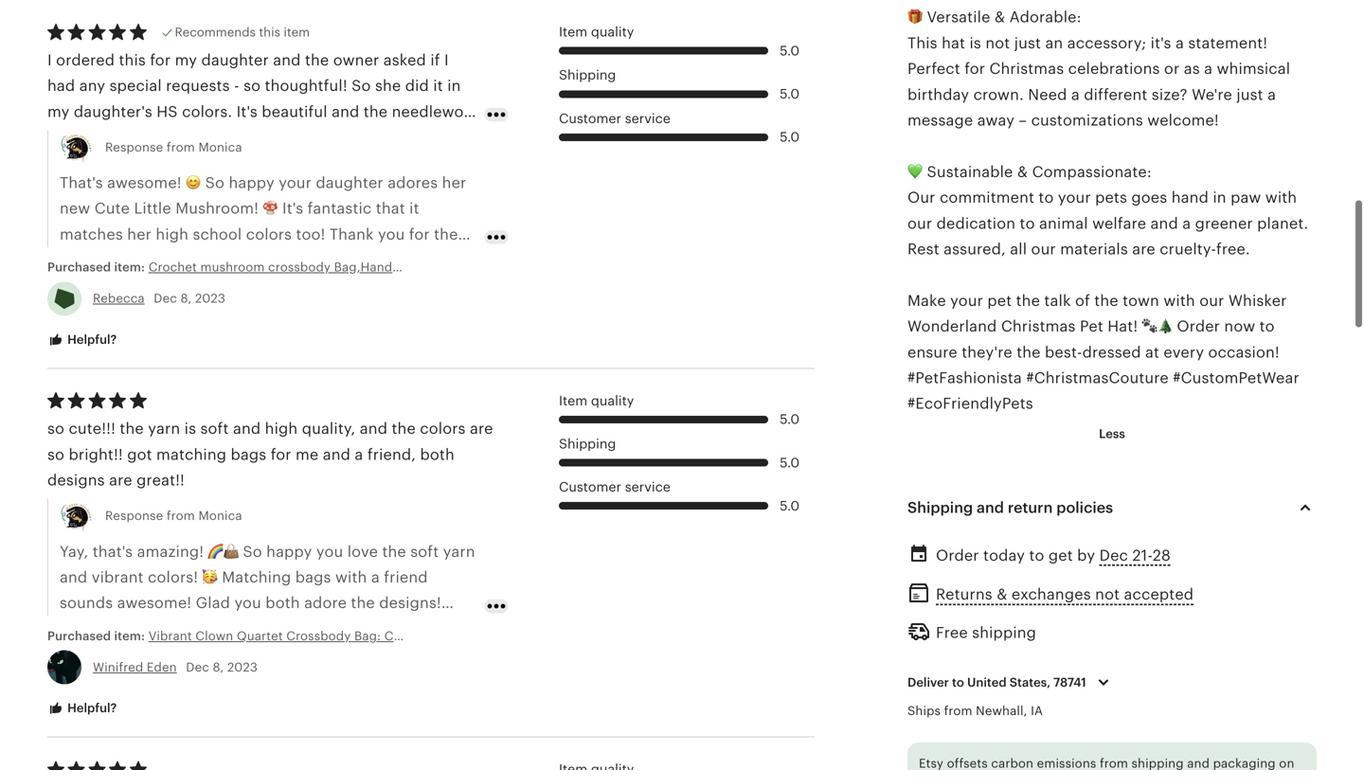 Task type: describe. For each thing, give the bounding box(es) containing it.
compassionate:
[[1032, 163, 1152, 180]]

beautiful
[[262, 103, 328, 120]]

high inside that's awesome! 😊 so happy your daughter adores her new cute little mushroom! 🍄 it's fantastic that it matches her high school colors too! thank you for the love and recommendation! ❤️
[[156, 226, 189, 243]]

purchased for purchased item: vibrant clown quartet crossbody bag: carry the carnival with you!
[[47, 629, 111, 643]]

is up loves
[[47, 129, 59, 146]]

response from monica for 😊
[[105, 140, 242, 154]]

0 horizontal spatial dec
[[154, 292, 177, 306]]

newhall,
[[976, 704, 1028, 718]]

1 vertical spatial this
[[119, 52, 146, 69]]

whisker
[[1229, 292, 1287, 309]]

town
[[1123, 292, 1160, 309]]

a down whimsical
[[1268, 86, 1276, 103]]

free shipping
[[936, 624, 1036, 641]]

yarn inside yay, that's amazing! 🌈👜 so happy you love the soft yarn and vibrant colors! 🥳 matching bags with a friend sounds awesome! glad you both adore the designs! thanks a bunch for your support! 🌟
[[443, 543, 475, 560]]

rebecca
[[93, 292, 145, 306]]

😊
[[186, 174, 201, 191]]

and down needlework at left top
[[409, 129, 436, 146]]

her up adores
[[384, 155, 409, 172]]

awesome! inside that's awesome! 😊 so happy your daughter adores her new cute little mushroom! 🍄 it's fantastic that it matches her high school colors too! thank you for the love and recommendation! ❤️
[[107, 174, 182, 191]]

21-
[[1132, 547, 1153, 564]]

winifred eden dec 8, 2023
[[93, 660, 258, 675]]

helpful? button for love
[[33, 322, 131, 358]]

ensure
[[908, 344, 958, 361]]

thoughtful!
[[265, 77, 347, 94]]

christmas inside make your pet the talk of the town with our whisker wonderland christmas pet hat! 🐾🌲 order now to ensure they're the best-dressed at every occasion! #petfashionista #christmascouture #custompetwear #ecofriendlypets
[[1001, 318, 1076, 335]]

yarn inside so cute!!! the yarn is soft and high quality, and the colors are so bright!! got matching bags for me and a friend, both designs are great!!
[[148, 420, 180, 437]]

🌟
[[308, 620, 324, 637]]

thanks
[[60, 620, 111, 637]]

a left bunch
[[116, 620, 124, 637]]

bag:
[[354, 629, 381, 643]]

matching
[[156, 446, 227, 463]]

needlework
[[392, 103, 478, 120]]

0 horizontal spatial you
[[234, 595, 261, 612]]

soft inside so cute!!! the yarn is soft and high quality, and the colors are so bright!! got matching bags for me and a friend, both designs are great!!
[[200, 420, 229, 437]]

sounds
[[60, 595, 113, 612]]

return
[[1008, 499, 1053, 516]]

ordered
[[56, 52, 115, 69]]

response for that's
[[105, 509, 163, 523]]

wonderland
[[908, 318, 997, 335]]

celebrations
[[1068, 60, 1160, 77]]

78741
[[1054, 676, 1086, 690]]

carry
[[384, 629, 417, 643]]

exchanges
[[1012, 586, 1091, 603]]

helpful? for thanks
[[64, 701, 117, 715]]

to left "get"
[[1029, 547, 1044, 564]]

0 horizontal spatial just
[[1014, 34, 1041, 52]]

#custompetwear
[[1173, 369, 1300, 386]]

rest
[[908, 241, 940, 258]]

colors!
[[148, 569, 198, 586]]

0 horizontal spatial are
[[109, 472, 132, 489]]

and down item
[[273, 52, 301, 69]]

in inside 💚 sustainable & compassionate: our commitment to your pets goes hand in paw with our dedication to animal welfare and a greener planet. rest assured, all our materials are cruelty-free.
[[1213, 189, 1227, 206]]

customizations
[[1031, 112, 1143, 129]]

service for that's awesome! 😊 so happy your daughter adores her new cute little mushroom! 🍄 it's fantastic that it matches her high school colors too! thank you for the love and recommendation! ❤️
[[625, 111, 671, 126]]

and down quality,
[[323, 446, 351, 463]]

rebecca dec 8, 2023
[[93, 292, 226, 306]]

vibrant
[[148, 629, 192, 643]]

ships from newhall, ia
[[908, 704, 1043, 718]]

vibrant clown quartet crossbody bag: carry the carnival with you! link
[[148, 628, 551, 645]]

her right adores
[[442, 174, 466, 191]]

an
[[1045, 34, 1063, 52]]

less
[[1099, 427, 1125, 441]]

our inside make your pet the talk of the town with our whisker wonderland christmas pet hat! 🐾🌲 order now to ensure they're the best-dressed at every occasion! #petfashionista #christmascouture #custompetwear #ecofriendlypets
[[1200, 292, 1224, 309]]

for inside i ordered this for my daughter and the owner asked if i had any special requests - so thoughtful!  so she did it in my daughter's hs colors. it's beautiful and the needlework is perfect. my daughter is learning to do crochet and loves her cute little mushroom and put it on her backpack.  highly recommend this shop : )
[[150, 52, 171, 69]]

that's awesome! 😊 so happy your daughter adores her new cute little mushroom! 🍄 it's fantastic that it matches her high school colors too! thank you for the love and recommendation! ❤️
[[60, 174, 466, 269]]

you inside that's awesome! 😊 so happy your daughter adores her new cute little mushroom! 🍄 it's fantastic that it matches her high school colors too! thank you for the love and recommendation! ❤️
[[378, 226, 405, 243]]

& inside button
[[997, 586, 1008, 603]]

shipping
[[972, 624, 1036, 641]]

cruelty-
[[1160, 241, 1216, 258]]

1 i from the left
[[47, 52, 52, 69]]

from for amazing!
[[167, 509, 195, 523]]

clown
[[195, 629, 233, 643]]

her down perfect.
[[94, 155, 118, 172]]

winifred
[[93, 660, 143, 675]]

🎁
[[908, 9, 923, 26]]

quality for that's awesome! 😊 so happy your daughter adores her new cute little mushroom! 🍄 it's fantastic that it matches her high school colors too! thank you for the love and recommendation! ❤️
[[591, 24, 634, 39]]

1 horizontal spatial 2023
[[227, 660, 258, 675]]

item
[[284, 25, 310, 39]]

is up mushroom
[[224, 129, 235, 146]]

0 vertical spatial daughter
[[201, 52, 269, 69]]

not inside 🎁 versatile & adorable: this hat is not just an accessory; it's a statement! perfect for christmas celebrations or as a whimsical birthday crown. need a different size? we're just a message away – customizations welcome!
[[986, 34, 1010, 52]]

so inside i ordered this for my daughter and the owner asked if i had any special requests - so thoughtful!  so she did it in my daughter's hs colors. it's beautiful and the needlework is perfect. my daughter is learning to do crochet and loves her cute little mushroom and put it on her backpack.  highly recommend this shop : )
[[352, 77, 371, 94]]

that
[[376, 200, 405, 217]]

the left best-
[[1017, 344, 1041, 361]]

paw
[[1231, 189, 1261, 206]]

& for adorable:
[[995, 9, 1005, 26]]

0 horizontal spatial my
[[47, 103, 70, 120]]

item for yay, that's amazing! 🌈👜 so happy you love the soft yarn and vibrant colors! 🥳 matching bags with a friend sounds awesome! glad you both adore the designs! thanks a bunch for your support! 🌟
[[559, 393, 588, 408]]

requests
[[166, 77, 230, 94]]

the up got
[[120, 420, 144, 437]]

the up crochet
[[364, 103, 388, 120]]

1 5.0 from the top
[[780, 43, 800, 58]]

versatile
[[927, 9, 991, 26]]

winifred eden link
[[93, 660, 177, 675]]

it's
[[1151, 34, 1172, 52]]

perfect.
[[63, 129, 122, 146]]

animal
[[1039, 215, 1088, 232]]

2 vertical spatial from
[[944, 704, 973, 718]]

if
[[430, 52, 440, 69]]

the up bag:
[[351, 595, 375, 612]]

monica for 🌈👜
[[198, 509, 242, 523]]

for inside that's awesome! 😊 so happy your daughter adores her new cute little mushroom! 🍄 it's fantastic that it matches her high school colors too! thank you for the love and recommendation! ❤️
[[409, 226, 430, 243]]

her down 'highly'
[[127, 226, 152, 243]]

0 vertical spatial my
[[175, 52, 197, 69]]

soft inside yay, that's amazing! 🌈👜 so happy you love the soft yarn and vibrant colors! 🥳 matching bags with a friend sounds awesome! glad you both adore the designs! thanks a bunch for your support! 🌟
[[410, 543, 439, 560]]

so inside yay, that's amazing! 🌈👜 so happy you love the soft yarn and vibrant colors! 🥳 matching bags with a friend sounds awesome! glad you both adore the designs! thanks a bunch for your support! 🌟
[[243, 543, 262, 560]]

our
[[908, 189, 936, 206]]

–
[[1019, 112, 1027, 129]]

friend,
[[367, 446, 416, 463]]

response for awesome!
[[105, 140, 163, 154]]

in inside i ordered this for my daughter and the owner asked if i had any special requests - so thoughtful!  so she did it in my daughter's hs colors. it's beautiful and the needlework is perfect. my daughter is learning to do crochet and loves her cute little mushroom and put it on her backpack.  highly recommend this shop : )
[[447, 77, 461, 94]]

school
[[193, 226, 242, 243]]

best-
[[1045, 344, 1083, 361]]

united
[[967, 676, 1007, 690]]

1 horizontal spatial just
[[1237, 86, 1264, 103]]

she
[[375, 77, 401, 94]]

0 vertical spatial this
[[259, 25, 280, 39]]

so inside i ordered this for my daughter and the owner asked if i had any special requests - so thoughtful!  so she did it in my daughter's hs colors. it's beautiful and the needlework is perfect. my daughter is learning to do crochet and loves her cute little mushroom and put it on her backpack.  highly recommend this shop : )
[[244, 77, 261, 94]]

it inside that's awesome! 😊 so happy your daughter adores her new cute little mushroom! 🍄 it's fantastic that it matches her high school colors too! thank you for the love and recommendation! ❤️
[[409, 200, 419, 217]]

bags inside yay, that's amazing! 🌈👜 so happy you love the soft yarn and vibrant colors! 🥳 matching bags with a friend sounds awesome! glad you both adore the designs! thanks a bunch for your support! 🌟
[[295, 569, 331, 586]]

are inside 💚 sustainable & compassionate: our commitment to your pets goes hand in paw with our dedication to animal welfare and a greener planet. rest assured, all our materials are cruelty-free.
[[1132, 241, 1156, 258]]

or
[[1164, 60, 1180, 77]]

2 vertical spatial this
[[272, 180, 299, 197]]

and up the friend,
[[360, 420, 388, 437]]

every
[[1164, 344, 1204, 361]]

not inside button
[[1095, 586, 1120, 603]]

recommends this item
[[175, 25, 310, 39]]

the inside that's awesome! 😊 so happy your daughter adores her new cute little mushroom! 🍄 it's fantastic that it matches her high school colors too! thank you for the love and recommendation! ❤️
[[434, 226, 458, 243]]

cute!!!
[[69, 420, 116, 437]]

need
[[1028, 86, 1067, 103]]

1 horizontal spatial our
[[1031, 241, 1056, 258]]

the right of on the right of the page
[[1094, 292, 1119, 309]]

carnival
[[444, 629, 493, 643]]

the up friend
[[382, 543, 406, 560]]

recommends
[[175, 25, 256, 39]]

the up thoughtful!
[[305, 52, 329, 69]]

1 horizontal spatial you
[[316, 543, 343, 560]]

matches
[[60, 226, 123, 243]]

statement!
[[1188, 34, 1268, 52]]

returns
[[936, 586, 993, 603]]

from for 😊
[[167, 140, 195, 154]]

support!
[[241, 620, 304, 637]]

little inside that's awesome! 😊 so happy your daughter adores her new cute little mushroom! 🍄 it's fantastic that it matches her high school colors too! thank you for the love and recommendation! ❤️
[[134, 200, 171, 217]]

to up the animal
[[1039, 189, 1054, 206]]

🐾🌲
[[1142, 318, 1173, 335]]

goes
[[1132, 189, 1167, 206]]

order inside make your pet the talk of the town with our whisker wonderland christmas pet hat! 🐾🌲 order now to ensure they're the best-dressed at every occasion! #petfashionista #christmascouture #custompetwear #ecofriendlypets
[[1177, 318, 1220, 335]]

shipping for that's awesome! 😊 so happy your daughter adores her new cute little mushroom! 🍄 it's fantastic that it matches her high school colors too! thank you for the love and recommendation! ❤️
[[559, 67, 616, 83]]

1 vertical spatial daughter
[[152, 129, 219, 146]]

dec 21-28 button
[[1100, 542, 1171, 570]]

customer service for yay, that's amazing! 🌈👜 so happy you love the soft yarn and vibrant colors! 🥳 matching bags with a friend sounds awesome! glad you both adore the designs! thanks a bunch for your support! 🌟
[[559, 479, 671, 495]]

🥳
[[202, 569, 218, 586]]

little inside i ordered this for my daughter and the owner asked if i had any special requests - so thoughtful!  so she did it in my daughter's hs colors. it's beautiful and the needlework is perfect. my daughter is learning to do crochet and loves her cute little mushroom and put it on her backpack.  highly recommend this shop : )
[[162, 155, 199, 172]]

to inside i ordered this for my daughter and the owner asked if i had any special requests - so thoughtful!  so she did it in my daughter's hs colors. it's beautiful and the needlework is perfect. my daughter is learning to do crochet and loves her cute little mushroom and put it on her backpack.  highly recommend this shop : )
[[304, 129, 320, 146]]

2 horizontal spatial dec
[[1100, 547, 1128, 564]]

2 horizontal spatial it
[[433, 77, 443, 94]]

returns & exchanges not accepted button
[[936, 581, 1194, 609]]

returns & exchanges not accepted
[[936, 586, 1194, 603]]

2 i from the left
[[444, 52, 449, 69]]

for inside yay, that's amazing! 🌈👜 so happy you love the soft yarn and vibrant colors! 🥳 matching bags with a friend sounds awesome! glad you both adore the designs! thanks a bunch for your support! 🌟
[[179, 620, 200, 637]]

did
[[405, 77, 429, 94]]

special
[[109, 77, 162, 94]]

item: for purchased item: vibrant clown quartet crossbody bag: carry the carnival with you!
[[114, 629, 145, 643]]

mushroom
[[203, 155, 282, 172]]

2 5.0 from the top
[[780, 86, 800, 101]]

🍄
[[263, 200, 278, 217]]

item quality for that's awesome! 😊 so happy your daughter adores her new cute little mushroom! 🍄 it's fantastic that it matches her high school colors too! thank you for the love and recommendation! ❤️
[[559, 24, 634, 39]]

all
[[1010, 241, 1027, 258]]

pet
[[988, 292, 1012, 309]]



Task type: vqa. For each thing, say whether or not it's contained in the screenshot.
11.10's Digital Download
no



Task type: locate. For each thing, give the bounding box(es) containing it.
the right the carry
[[421, 629, 440, 643]]

response from monica for amazing!
[[105, 509, 242, 523]]

any
[[79, 77, 105, 94]]

and inside 💚 sustainable & compassionate: our commitment to your pets goes hand in paw with our dedication to animal welfare and a greener planet. rest assured, all our materials are cruelty-free.
[[1151, 215, 1178, 232]]

monica up mushroom
[[198, 140, 242, 154]]

and left quality,
[[233, 420, 261, 437]]

awesome! inside yay, that's amazing! 🌈👜 so happy you love the soft yarn and vibrant colors! 🥳 matching bags with a friend sounds awesome! glad you both adore the designs! thanks a bunch for your support! 🌟
[[117, 595, 192, 612]]

1 vertical spatial order
[[936, 547, 979, 564]]

free
[[936, 624, 968, 641]]

1 customer service from the top
[[559, 111, 671, 126]]

daughter's
[[74, 103, 152, 120]]

2 vertical spatial so
[[243, 543, 262, 560]]

0 vertical spatial 2023
[[195, 292, 226, 306]]

0 vertical spatial customer
[[559, 111, 621, 126]]

0 horizontal spatial order
[[936, 547, 979, 564]]

1 horizontal spatial i
[[444, 52, 449, 69]]

1 vertical spatial not
[[1095, 586, 1120, 603]]

bags up adore at bottom left
[[295, 569, 331, 586]]

1 horizontal spatial so
[[243, 543, 262, 560]]

deliver
[[908, 676, 949, 690]]

for down hat
[[965, 60, 985, 77]]

with up "planet."
[[1265, 189, 1297, 206]]

2 item: from the top
[[114, 629, 145, 643]]

1 vertical spatial item
[[559, 393, 588, 408]]

and up do
[[332, 103, 359, 120]]

monica for so
[[198, 140, 242, 154]]

get
[[1049, 547, 1073, 564]]

quality for yay, that's amazing! 🌈👜 so happy you love the soft yarn and vibrant colors! 🥳 matching bags with a friend sounds awesome! glad you both adore the designs! thanks a bunch for your support! 🌟
[[591, 393, 634, 408]]

your inside that's awesome! 😊 so happy your daughter adores her new cute little mushroom! 🍄 it's fantastic that it matches her high school colors too! thank you for the love and recommendation! ❤️
[[279, 174, 312, 191]]

bags inside so cute!!! the yarn is soft and high quality, and the colors are so bright!! got matching bags for me and a friend, both designs are great!!
[[231, 446, 267, 463]]

in up greener on the right top of page
[[1213, 189, 1227, 206]]

this
[[908, 34, 938, 52]]

item for that's awesome! 😊 so happy your daughter adores her new cute little mushroom! 🍄 it's fantastic that it matches her high school colors too! thank you for the love and recommendation! ❤️
[[559, 24, 588, 39]]

4 5.0 from the top
[[780, 412, 800, 427]]

2 vertical spatial so
[[47, 446, 64, 463]]

with up adore at bottom left
[[335, 569, 367, 586]]

0 vertical spatial dec
[[154, 292, 177, 306]]

helpful? down rebecca "link"
[[64, 332, 117, 347]]

0 horizontal spatial colors
[[246, 226, 292, 243]]

item: up rebecca at left top
[[114, 260, 145, 274]]

1 response from the top
[[105, 140, 163, 154]]

2 helpful? button from the top
[[33, 691, 131, 726]]

customer service for that's awesome! 😊 so happy your daughter adores her new cute little mushroom! 🍄 it's fantastic that it matches her high school colors too! thank you for the love and recommendation! ❤️
[[559, 111, 671, 126]]

deliver to united states, 78741
[[908, 676, 1086, 690]]

1 vertical spatial shipping
[[559, 436, 616, 451]]

& for compassionate:
[[1017, 163, 1028, 180]]

our
[[908, 215, 932, 232], [1031, 241, 1056, 258], [1200, 292, 1224, 309]]

pet
[[1080, 318, 1104, 335]]

1 vertical spatial bags
[[295, 569, 331, 586]]

5 5.0 from the top
[[780, 455, 800, 470]]

0 vertical spatial you
[[378, 226, 405, 243]]

awesome! up bunch
[[117, 595, 192, 612]]

0 horizontal spatial both
[[266, 595, 300, 612]]

loves
[[47, 155, 90, 172]]

my up requests
[[175, 52, 197, 69]]

not
[[986, 34, 1010, 52], [1095, 586, 1120, 603]]

and inside yay, that's amazing! 🌈👜 so happy you love the soft yarn and vibrant colors! 🥳 matching bags with a friend sounds awesome! glad you both adore the designs! thanks a bunch for your support! 🌟
[[60, 569, 87, 586]]

high up recommendation!
[[156, 226, 189, 243]]

so left the cute!!!
[[47, 420, 64, 437]]

item: for purchased item:
[[114, 260, 145, 274]]

deliver to united states, 78741 button
[[893, 663, 1129, 703]]

this up 🍄
[[272, 180, 299, 197]]

0 horizontal spatial bags
[[231, 446, 267, 463]]

customer for that's awesome! 😊 so happy your daughter adores her new cute little mushroom! 🍄 it's fantastic that it matches her high school colors too! thank you for the love and recommendation! ❤️
[[559, 111, 621, 126]]

2 purchased from the top
[[47, 629, 111, 643]]

to up all
[[1020, 215, 1035, 232]]

monica
[[198, 140, 242, 154], [198, 509, 242, 523]]

6 5.0 from the top
[[780, 498, 800, 513]]

a left friend
[[371, 569, 380, 586]]

accessory;
[[1067, 34, 1147, 52]]

order up every
[[1177, 318, 1220, 335]]

this left item
[[259, 25, 280, 39]]

0 vertical spatial our
[[908, 215, 932, 232]]

to inside make your pet the talk of the town with our whisker wonderland christmas pet hat! 🐾🌲 order now to ensure they're the best-dressed at every occasion! #petfashionista #christmascouture #custompetwear #ecofriendlypets
[[1260, 318, 1275, 335]]

0 horizontal spatial not
[[986, 34, 1010, 52]]

and down matches
[[94, 252, 122, 269]]

for down adores
[[409, 226, 430, 243]]

response up that's
[[105, 509, 163, 523]]

from up 😊 in the top left of the page
[[167, 140, 195, 154]]

ia
[[1031, 704, 1043, 718]]

1 vertical spatial you
[[316, 543, 343, 560]]

1 quality from the top
[[591, 24, 634, 39]]

for inside so cute!!! the yarn is soft and high quality, and the colors are so bright!! got matching bags for me and a friend, both designs are great!!
[[271, 446, 291, 463]]

2 customer from the top
[[559, 479, 621, 495]]

1 vertical spatial 2023
[[227, 660, 258, 675]]

1 response from monica from the top
[[105, 140, 242, 154]]

to left do
[[304, 129, 320, 146]]

your up wonderland
[[950, 292, 983, 309]]

1 horizontal spatial dec
[[186, 660, 209, 675]]

in
[[447, 77, 461, 94], [1213, 189, 1227, 206]]

0 vertical spatial 8,
[[180, 292, 192, 306]]

cute down my
[[122, 155, 158, 172]]

1 horizontal spatial my
[[175, 52, 197, 69]]

1 vertical spatial purchased
[[47, 629, 111, 643]]

customer
[[559, 111, 621, 126], [559, 479, 621, 495]]

the up the friend,
[[392, 420, 416, 437]]

3 5.0 from the top
[[780, 129, 800, 145]]

little down 'highly'
[[134, 200, 171, 217]]

1 horizontal spatial colors
[[420, 420, 466, 437]]

customer for yay, that's amazing! 🌈👜 so happy you love the soft yarn and vibrant colors! 🥳 matching bags with a friend sounds awesome! glad you both adore the designs! thanks a bunch for your support! 🌟
[[559, 479, 621, 495]]

little
[[162, 155, 199, 172], [134, 200, 171, 217]]

& right returns
[[997, 586, 1008, 603]]

dec right rebecca "link"
[[154, 292, 177, 306]]

from right ships
[[944, 704, 973, 718]]

so cute!!! the yarn is soft and high quality, and the colors are so bright!! got matching bags for me and a friend, both designs are great!!
[[47, 420, 493, 489]]

is right hat
[[970, 34, 981, 52]]

i ordered this for my daughter and the owner asked if i had any special requests - so thoughtful!  so she did it in my daughter's hs colors. it's beautiful and the needlework is perfect. my daughter is learning to do crochet and loves her cute little mushroom and put it on her backpack.  highly recommend this shop : )
[[47, 52, 478, 197]]

it's down -
[[236, 103, 258, 120]]

🌈👜
[[208, 543, 239, 560]]

make your pet the talk of the town with our whisker wonderland christmas pet hat! 🐾🌲 order now to ensure they're the best-dressed at every occasion! #petfashionista #christmascouture #custompetwear #ecofriendlypets
[[908, 292, 1300, 412]]

colors inside that's awesome! 😊 so happy your daughter adores her new cute little mushroom! 🍄 it's fantastic that it matches her high school colors too! thank you for the love and recommendation! ❤️
[[246, 226, 292, 243]]

1 vertical spatial dec
[[1100, 547, 1128, 564]]

0 vertical spatial service
[[625, 111, 671, 126]]

0 vertical spatial item quality
[[559, 24, 634, 39]]

from up amazing!
[[167, 509, 195, 523]]

1 vertical spatial item:
[[114, 629, 145, 643]]

colors inside so cute!!! the yarn is soft and high quality, and the colors are so bright!! got matching bags for me and a friend, both designs are great!!
[[420, 420, 466, 437]]

friend
[[384, 569, 428, 586]]

recommend
[[179, 180, 268, 197]]

so right 😊 in the top left of the page
[[205, 174, 225, 191]]

for inside 🎁 versatile & adorable: this hat is not just an accessory; it's a statement! perfect for christmas celebrations or as a whimsical birthday crown. need a different size? we're just a message away – customizations welcome!
[[965, 60, 985, 77]]

1 vertical spatial both
[[266, 595, 300, 612]]

a inside 💚 sustainable & compassionate: our commitment to your pets goes hand in paw with our dedication to animal welfare and a greener planet. rest assured, all our materials are cruelty-free.
[[1183, 215, 1191, 232]]

amazing!
[[137, 543, 204, 560]]

& inside 🎁 versatile & adorable: this hat is not just an accessory; it's a statement! perfect for christmas celebrations or as a whimsical birthday crown. need a different size? we're just a message away – customizations welcome!
[[995, 9, 1005, 26]]

1 service from the top
[[625, 111, 671, 126]]

and inside that's awesome! 😊 so happy your daughter adores her new cute little mushroom! 🍄 it's fantastic that it matches her high school colors too! thank you for the love and recommendation! ❤️
[[94, 252, 122, 269]]

daughter down put
[[316, 174, 383, 191]]

item
[[559, 24, 588, 39], [559, 393, 588, 408]]

1 horizontal spatial bags
[[295, 569, 331, 586]]

8, down recommendation!
[[180, 292, 192, 306]]

item quality
[[559, 24, 634, 39], [559, 393, 634, 408]]

your up fantastic
[[279, 174, 312, 191]]

your inside make your pet the talk of the town with our whisker wonderland christmas pet hat! 🐾🌲 order now to ensure they're the best-dressed at every occasion! #petfashionista #christmascouture #custompetwear #ecofriendlypets
[[950, 292, 983, 309]]

shipping for yay, that's amazing! 🌈👜 so happy you love the soft yarn and vibrant colors! 🥳 matching bags with a friend sounds awesome! glad you both adore the designs! thanks a bunch for your support! 🌟
[[559, 436, 616, 451]]

1 vertical spatial my
[[47, 103, 70, 120]]

to inside dropdown button
[[952, 676, 964, 690]]

materials
[[1060, 241, 1128, 258]]

is inside so cute!!! the yarn is soft and high quality, and the colors are so bright!! got matching bags for me and a friend, both designs are great!!
[[184, 420, 196, 437]]

0 vertical spatial cute
[[122, 155, 158, 172]]

is up matching
[[184, 420, 196, 437]]

purchased for purchased item:
[[47, 260, 111, 274]]

with up 🐾🌲
[[1164, 292, 1195, 309]]

1 vertical spatial love
[[347, 543, 378, 560]]

so inside that's awesome! 😊 so happy your daughter adores her new cute little mushroom! 🍄 it's fantastic that it matches her high school colors too! thank you for the love and recommendation! ❤️
[[205, 174, 225, 191]]

& up commitment
[[1017, 163, 1028, 180]]

welcome!
[[1148, 112, 1219, 129]]

it's inside that's awesome! 😊 so happy your daughter adores her new cute little mushroom! 🍄 it's fantastic that it matches her high school colors too! thank you for the love and recommendation! ❤️
[[282, 200, 303, 217]]

highly
[[127, 180, 175, 197]]

1 monica from the top
[[198, 140, 242, 154]]

message
[[908, 112, 973, 129]]

it's right 🍄
[[282, 200, 303, 217]]

the right pet
[[1016, 292, 1040, 309]]

high up me
[[265, 420, 298, 437]]

dec right by
[[1100, 547, 1128, 564]]

for down glad
[[179, 620, 200, 637]]

matching
[[222, 569, 291, 586]]

1 item quality from the top
[[559, 24, 634, 39]]

you up adore at bottom left
[[316, 543, 343, 560]]

recommendation!
[[126, 252, 258, 269]]

💚 sustainable & compassionate: our commitment to your pets goes hand in paw with our dedication to animal welfare and a greener planet. rest assured, all our materials are cruelty-free.
[[908, 163, 1309, 258]]

occasion!
[[1208, 344, 1280, 361]]

1 vertical spatial high
[[265, 420, 298, 437]]

christmas
[[990, 60, 1064, 77], [1001, 318, 1076, 335]]

1 helpful? button from the top
[[33, 322, 131, 358]]

it left "on"
[[347, 155, 357, 172]]

away
[[977, 112, 1015, 129]]

response from monica
[[105, 140, 242, 154], [105, 509, 242, 523]]

0 vertical spatial awesome!
[[107, 174, 182, 191]]

response
[[105, 140, 163, 154], [105, 509, 163, 523]]

response from monica down hs
[[105, 140, 242, 154]]

2 monica from the top
[[198, 509, 242, 523]]

shipping inside dropdown button
[[908, 499, 973, 516]]

eden
[[147, 660, 177, 675]]

daughter
[[201, 52, 269, 69], [152, 129, 219, 146], [316, 174, 383, 191]]

0 vertical spatial soft
[[200, 420, 229, 437]]

2 horizontal spatial our
[[1200, 292, 1224, 309]]

2 vertical spatial daughter
[[316, 174, 383, 191]]

love inside yay, that's amazing! 🌈👜 so happy you love the soft yarn and vibrant colors! 🥳 matching bags with a friend sounds awesome! glad you both adore the designs! thanks a bunch for your support! 🌟
[[347, 543, 378, 560]]

greener
[[1195, 215, 1253, 232]]

a right as
[[1204, 60, 1213, 77]]

1 vertical spatial christmas
[[1001, 318, 1076, 335]]

and inside dropdown button
[[977, 499, 1004, 516]]

a left the friend,
[[355, 446, 363, 463]]

1 vertical spatial quality
[[591, 393, 634, 408]]

a inside so cute!!! the yarn is soft and high quality, and the colors are so bright!! got matching bags for me and a friend, both designs are great!!
[[355, 446, 363, 463]]

1 horizontal spatial soft
[[410, 543, 439, 560]]

and down goes on the top of the page
[[1151, 215, 1178, 232]]

2 horizontal spatial are
[[1132, 241, 1156, 258]]

this
[[259, 25, 280, 39], [119, 52, 146, 69], [272, 180, 299, 197]]

item quality for yay, that's amazing! 🌈👜 so happy you love the soft yarn and vibrant colors! 🥳 matching bags with a friend sounds awesome! glad you both adore the designs! thanks a bunch for your support! 🌟
[[559, 393, 634, 408]]

daughter inside that's awesome! 😊 so happy your daughter adores her new cute little mushroom! 🍄 it's fantastic that it matches her high school colors too! thank you for the love and recommendation! ❤️
[[316, 174, 383, 191]]

2 item quality from the top
[[559, 393, 634, 408]]

2 vertical spatial you
[[234, 595, 261, 612]]

bags
[[231, 446, 267, 463], [295, 569, 331, 586]]

1 vertical spatial are
[[470, 420, 493, 437]]

your inside 💚 sustainable & compassionate: our commitment to your pets goes hand in paw with our dedication to animal welfare and a greener planet. rest assured, all our materials are cruelty-free.
[[1058, 189, 1091, 206]]

0 vertical spatial customer service
[[559, 111, 671, 126]]

purchased item: vibrant clown quartet crossbody bag: carry the carnival with you!
[[47, 629, 551, 643]]

our up now
[[1200, 292, 1224, 309]]

0 vertical spatial just
[[1014, 34, 1041, 52]]

1 customer from the top
[[559, 111, 621, 126]]

our down our
[[908, 215, 932, 232]]

0 horizontal spatial 8,
[[180, 292, 192, 306]]

0 vertical spatial response from monica
[[105, 140, 242, 154]]

0 horizontal spatial i
[[47, 52, 52, 69]]

helpful? for love
[[64, 332, 117, 347]]

it's inside i ordered this for my daughter and the owner asked if i had any special requests - so thoughtful!  so she did it in my daughter's hs colors. it's beautiful and the needlework is perfect. my daughter is learning to do crochet and loves her cute little mushroom and put it on her backpack.  highly recommend this shop : )
[[236, 103, 258, 120]]

helpful? button down winifred
[[33, 691, 131, 726]]

with inside make your pet the talk of the town with our whisker wonderland christmas pet hat! 🐾🌲 order now to ensure they're the best-dressed at every occasion! #petfashionista #christmascouture #custompetwear #ecofriendlypets
[[1164, 292, 1195, 309]]

1 horizontal spatial 8,
[[213, 660, 224, 675]]

1 horizontal spatial are
[[470, 420, 493, 437]]

hand
[[1172, 189, 1209, 206]]

soft up matching
[[200, 420, 229, 437]]

shipping
[[559, 67, 616, 83], [559, 436, 616, 451], [908, 499, 973, 516]]

cute inside that's awesome! 😊 so happy your daughter adores her new cute little mushroom! 🍄 it's fantastic that it matches her high school colors too! thank you for the love and recommendation! ❤️
[[94, 200, 130, 217]]

2 response from monica from the top
[[105, 509, 242, 523]]

just left 'an'
[[1014, 34, 1041, 52]]

happy up matching at the left of page
[[266, 543, 312, 560]]

happy inside that's awesome! 😊 so happy your daughter adores her new cute little mushroom! 🍄 it's fantastic that it matches her high school colors too! thank you for the love and recommendation! ❤️
[[229, 174, 275, 191]]

service
[[625, 111, 671, 126], [625, 479, 671, 495]]

perfect
[[908, 60, 960, 77]]

not down by
[[1095, 586, 1120, 603]]

colors.
[[182, 103, 232, 120]]

2 customer service from the top
[[559, 479, 671, 495]]

0 vertical spatial yarn
[[148, 420, 180, 437]]

designs!
[[379, 595, 441, 612]]

shop
[[304, 180, 340, 197]]

-
[[234, 77, 239, 94]]

1 vertical spatial 8,
[[213, 660, 224, 675]]

both
[[420, 446, 455, 463], [266, 595, 300, 612]]

now
[[1224, 318, 1256, 335]]

helpful? down winifred
[[64, 701, 117, 715]]

0 vertical spatial helpful? button
[[33, 322, 131, 358]]

1 vertical spatial from
[[167, 509, 195, 523]]

0 horizontal spatial our
[[908, 215, 932, 232]]

item: up winifred eden link
[[114, 629, 145, 643]]

with left you!
[[496, 629, 522, 643]]

i right if
[[444, 52, 449, 69]]

1 item: from the top
[[114, 260, 145, 274]]

1 vertical spatial item quality
[[559, 393, 634, 408]]

welfare
[[1092, 215, 1146, 232]]

2 service from the top
[[625, 479, 671, 495]]

our right all
[[1031, 241, 1056, 258]]

you
[[378, 226, 405, 243], [316, 543, 343, 560], [234, 595, 261, 612]]

dedication
[[937, 215, 1016, 232]]

1 purchased from the top
[[47, 260, 111, 274]]

1 vertical spatial our
[[1031, 241, 1056, 258]]

yay, that's amazing! 🌈👜 so happy you love the soft yarn and vibrant colors! 🥳 matching bags with a friend sounds awesome! glad you both adore the designs! thanks a bunch for your support! 🌟
[[60, 543, 475, 637]]

cute
[[122, 155, 158, 172], [94, 200, 130, 217]]

not right hat
[[986, 34, 1010, 52]]

cute inside i ordered this for my daughter and the owner asked if i had any special requests - so thoughtful!  so she did it in my daughter's hs colors. it's beautiful and the needlework is perfect. my daughter is learning to do crochet and loves her cute little mushroom and put it on her backpack.  highly recommend this shop : )
[[122, 155, 158, 172]]

0 vertical spatial quality
[[591, 24, 634, 39]]

1 vertical spatial &
[[1017, 163, 1028, 180]]

both up 'support!' on the left bottom of the page
[[266, 595, 300, 612]]

1 vertical spatial little
[[134, 200, 171, 217]]

daughter down hs
[[152, 129, 219, 146]]

1 item from the top
[[559, 24, 588, 39]]

bright!!
[[69, 446, 123, 463]]

1 helpful? from the top
[[64, 332, 117, 347]]

purchased item:
[[47, 260, 148, 274]]

& right versatile
[[995, 9, 1005, 26]]

that's
[[93, 543, 133, 560]]

0 vertical spatial bags
[[231, 446, 267, 463]]

is
[[970, 34, 981, 52], [47, 129, 59, 146], [224, 129, 235, 146], [184, 420, 196, 437]]

0 horizontal spatial 2023
[[195, 292, 226, 306]]

0 vertical spatial so
[[244, 77, 261, 94]]

1 vertical spatial awesome!
[[117, 595, 192, 612]]

crown.
[[973, 86, 1024, 103]]

love inside that's awesome! 😊 so happy your daughter adores her new cute little mushroom! 🍄 it's fantastic that it matches her high school colors too! thank you for the love and recommendation! ❤️
[[60, 252, 90, 269]]

1 vertical spatial it's
[[282, 200, 303, 217]]

great!!
[[136, 472, 185, 489]]

my down had
[[47, 103, 70, 120]]

helpful? button for thanks
[[33, 691, 131, 726]]

so right -
[[244, 77, 261, 94]]

1 vertical spatial colors
[[420, 420, 466, 437]]

0 vertical spatial response
[[105, 140, 163, 154]]

as
[[1184, 60, 1200, 77]]

they're
[[962, 344, 1013, 361]]

cute up matches
[[94, 200, 130, 217]]

& inside 💚 sustainable & compassionate: our commitment to your pets goes hand in paw with our dedication to animal welfare and a greener planet. rest assured, all our materials are cruelty-free.
[[1017, 163, 1028, 180]]

0 vertical spatial both
[[420, 446, 455, 463]]

1 vertical spatial it
[[347, 155, 357, 172]]

2 vertical spatial our
[[1200, 292, 1224, 309]]

so up designs
[[47, 446, 64, 463]]

from
[[167, 140, 195, 154], [167, 509, 195, 523], [944, 704, 973, 718]]

dressed
[[1083, 344, 1141, 361]]

adorable:
[[1010, 9, 1082, 26]]

both right the friend,
[[420, 446, 455, 463]]

happy inside yay, that's amazing! 🌈👜 so happy you love the soft yarn and vibrant colors! 🥳 matching bags with a friend sounds awesome! glad you both adore the designs! thanks a bunch for your support! 🌟
[[266, 543, 312, 560]]

a right the need
[[1071, 86, 1080, 103]]

make
[[908, 292, 946, 309]]

0 vertical spatial shipping
[[559, 67, 616, 83]]

1 vertical spatial helpful? button
[[33, 691, 131, 726]]

today
[[983, 547, 1025, 564]]

2 quality from the top
[[591, 393, 634, 408]]

1 horizontal spatial it's
[[282, 200, 303, 217]]

0 vertical spatial it
[[433, 77, 443, 94]]

with inside 💚 sustainable & compassionate: our commitment to your pets goes hand in paw with our dedication to animal welfare and a greener planet. rest assured, all our materials are cruelty-free.
[[1265, 189, 1297, 206]]

backpack.
[[47, 180, 123, 197]]

1 vertical spatial happy
[[266, 543, 312, 560]]

0 vertical spatial happy
[[229, 174, 275, 191]]

you down matching at the left of page
[[234, 595, 261, 612]]

:
[[344, 180, 349, 197]]

1 vertical spatial customer service
[[559, 479, 671, 495]]

high inside so cute!!! the yarn is soft and high quality, and the colors are so bright!! got matching bags for me and a friend, both designs are great!!
[[265, 420, 298, 437]]

order up returns
[[936, 547, 979, 564]]

purchased down matches
[[47, 260, 111, 274]]

1 horizontal spatial high
[[265, 420, 298, 437]]

little up 😊 in the top left of the page
[[162, 155, 199, 172]]

2 response from the top
[[105, 509, 163, 523]]

1 vertical spatial response
[[105, 509, 163, 523]]

hs
[[157, 103, 178, 120]]

1 vertical spatial so
[[47, 420, 64, 437]]

you down that
[[378, 226, 405, 243]]

in up needlework at left top
[[447, 77, 461, 94]]

helpful? button down rebecca "link"
[[33, 322, 131, 358]]

accepted
[[1124, 586, 1194, 603]]

both inside yay, that's amazing! 🌈👜 so happy you love the soft yarn and vibrant colors! 🥳 matching bags with a friend sounds awesome! glad you both adore the designs! thanks a bunch for your support! 🌟
[[266, 595, 300, 612]]

0 vertical spatial christmas
[[990, 60, 1064, 77]]

assured,
[[944, 241, 1006, 258]]

monica up 🌈👜
[[198, 509, 242, 523]]

free.
[[1216, 241, 1250, 258]]

service for yay, that's amazing! 🌈👜 so happy you love the soft yarn and vibrant colors! 🥳 matching bags with a friend sounds awesome! glad you both adore the designs! thanks a bunch for your support! 🌟
[[625, 479, 671, 495]]

your inside yay, that's amazing! 🌈👜 so happy you love the soft yarn and vibrant colors! 🥳 matching bags with a friend sounds awesome! glad you both adore the designs! thanks a bunch for your support! 🌟
[[204, 620, 237, 637]]

is inside 🎁 versatile & adorable: this hat is not just an accessory; it's a statement! perfect for christmas celebrations or as a whimsical birthday crown. need a different size? we're just a message away – customizations welcome!
[[970, 34, 981, 52]]

2 item from the top
[[559, 393, 588, 408]]

2 vertical spatial dec
[[186, 660, 209, 675]]

pets
[[1095, 189, 1127, 206]]

christmas inside 🎁 versatile & adorable: this hat is not just an accessory; it's a statement! perfect for christmas celebrations or as a whimsical birthday crown. need a different size? we're just a message away – customizations welcome!
[[990, 60, 1064, 77]]

christmas down 'talk'
[[1001, 318, 1076, 335]]

1 vertical spatial helpful?
[[64, 701, 117, 715]]

a right it's
[[1176, 34, 1184, 52]]

1 horizontal spatial yarn
[[443, 543, 475, 560]]

both inside so cute!!! the yarn is soft and high quality, and the colors are so bright!! got matching bags for me and a friend, both designs are great!!
[[420, 446, 455, 463]]

response down the "daughter's"
[[105, 140, 163, 154]]

for left me
[[271, 446, 291, 463]]

0 vertical spatial item
[[559, 24, 588, 39]]

rebecca link
[[93, 292, 145, 306]]

soft up friend
[[410, 543, 439, 560]]

high
[[156, 226, 189, 243], [265, 420, 298, 437]]

do
[[324, 129, 343, 146]]

with inside yay, that's amazing! 🌈👜 so happy you love the soft yarn and vibrant colors! 🥳 matching bags with a friend sounds awesome! glad you both adore the designs! thanks a bunch for your support! 🌟
[[335, 569, 367, 586]]

0 horizontal spatial it
[[347, 155, 357, 172]]

0 vertical spatial in
[[447, 77, 461, 94]]

2 horizontal spatial you
[[378, 226, 405, 243]]

and left put
[[286, 155, 314, 172]]

bags right matching
[[231, 446, 267, 463]]

2 helpful? from the top
[[64, 701, 117, 715]]

so up matching at the left of page
[[243, 543, 262, 560]]

happy
[[229, 174, 275, 191], [266, 543, 312, 560]]

i up had
[[47, 52, 52, 69]]



